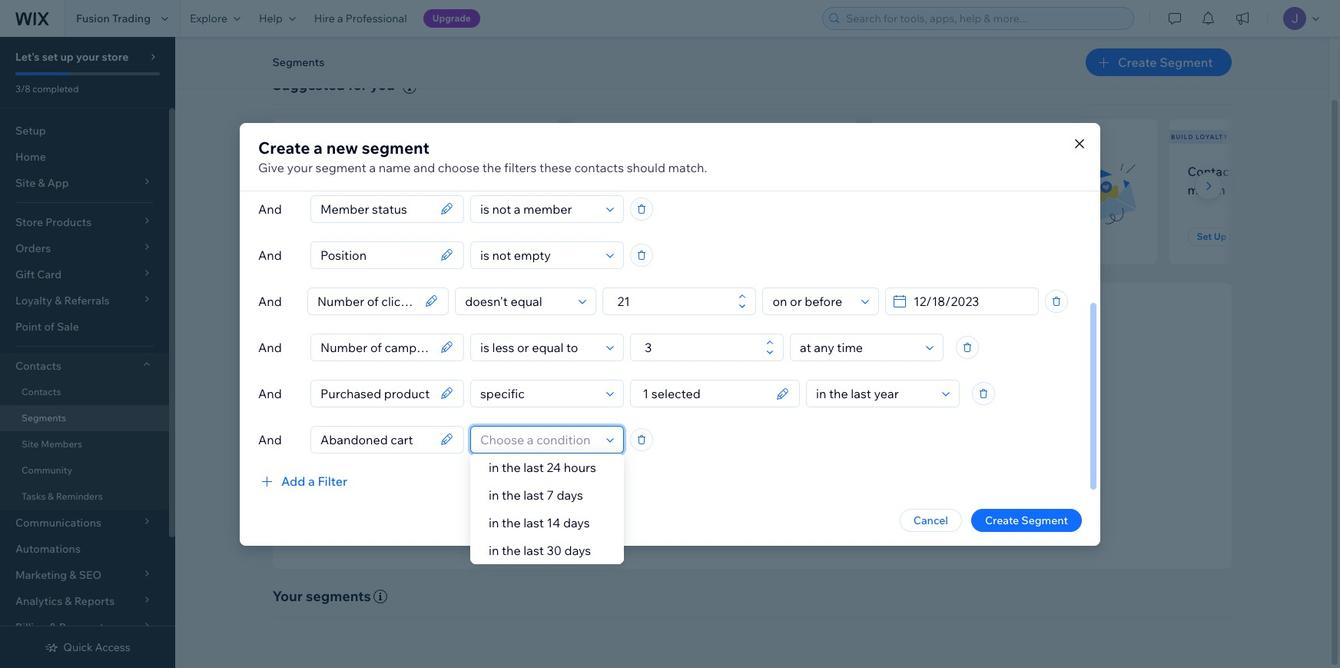 Task type: vqa. For each thing, say whether or not it's contained in the screenshot.
bottommost Media & Content 'Link'
no



Task type: locate. For each thing, give the bounding box(es) containing it.
specific
[[636, 435, 675, 449]]

2 vertical spatial contacts
[[22, 386, 61, 397]]

birthday
[[1281, 164, 1330, 179]]

your down name at the left of page
[[373, 182, 399, 197]]

0 horizontal spatial create segment
[[986, 513, 1069, 527]]

1 vertical spatial new
[[291, 164, 317, 179]]

24
[[547, 460, 561, 475]]

last
[[524, 460, 544, 475], [524, 487, 544, 503], [524, 515, 544, 530], [524, 543, 544, 558]]

segments up suggested
[[273, 55, 325, 69]]

suggested for you
[[273, 76, 395, 94]]

days
[[557, 487, 584, 503], [563, 515, 590, 530], [565, 543, 591, 558]]

contacts down 'point of sale'
[[15, 359, 61, 373]]

1 vertical spatial of
[[715, 435, 725, 449]]

your right on
[[950, 182, 976, 197]]

2 who from the left
[[708, 164, 733, 179]]

should
[[627, 160, 666, 175]]

your inside sidebar element
[[76, 50, 99, 64]]

0 horizontal spatial up
[[317, 231, 330, 242]]

2 horizontal spatial set
[[1197, 231, 1213, 242]]

3 set up segment button from the left
[[1188, 228, 1279, 246]]

email inside active email subscribers who clicked on your campaign
[[929, 164, 960, 179]]

0 vertical spatial create segment button
[[1086, 48, 1232, 76]]

days right 7
[[557, 487, 584, 503]]

days right 14 at bottom left
[[563, 515, 590, 530]]

update
[[796, 435, 832, 449]]

Enter a number text field
[[613, 288, 735, 314], [640, 334, 762, 360]]

segments inside segments link
[[22, 412, 66, 424]]

cancel
[[914, 513, 949, 527]]

0 vertical spatial and
[[414, 160, 435, 175]]

who up purchase
[[708, 164, 733, 179]]

0 vertical spatial new
[[274, 133, 292, 141]]

0 horizontal spatial to
[[358, 182, 370, 197]]

2 in from the top
[[489, 487, 499, 503]]

store
[[102, 50, 129, 64]]

new for new subscribers
[[274, 133, 292, 141]]

contacts up campaigns
[[727, 435, 771, 449]]

up
[[317, 231, 330, 242], [616, 231, 629, 242], [1215, 231, 1227, 242]]

new inside 'new contacts who recently subscribed to your mailing list'
[[291, 164, 317, 179]]

4 in from the top
[[489, 543, 499, 558]]

who inside the potential customers who haven't made a purchase yet
[[708, 164, 733, 179]]

0 vertical spatial contacts
[[1188, 164, 1241, 179]]

1 horizontal spatial set up segment button
[[590, 228, 681, 246]]

segment
[[362, 137, 430, 157], [316, 160, 367, 175]]

1 set from the left
[[300, 231, 315, 242]]

contacts inside contacts with a birthday th
[[1188, 164, 1241, 179]]

2 set up segment button from the left
[[590, 228, 681, 246]]

1 who from the left
[[373, 164, 397, 179]]

your right up
[[76, 50, 99, 64]]

0 horizontal spatial set up segment
[[300, 231, 372, 242]]

0 horizontal spatial create segment button
[[972, 509, 1082, 532]]

2 horizontal spatial set up segment
[[1197, 231, 1270, 242]]

0 horizontal spatial segments
[[22, 412, 66, 424]]

the down in the last 7 days
[[502, 515, 521, 530]]

recently
[[400, 164, 447, 179]]

your right 'give'
[[287, 160, 313, 175]]

and up "leads"
[[850, 456, 869, 470]]

up down the haven't
[[616, 231, 629, 242]]

who up campaign
[[1033, 164, 1058, 179]]

1 horizontal spatial who
[[708, 164, 733, 179]]

contacts inside reach the right target audience create specific groups of contacts that update automatically send personalized email campaigns to drive sales and build trust get to know your high-value customers, potential leads and more
[[727, 435, 771, 449]]

0 horizontal spatial set up segment button
[[291, 228, 382, 246]]

0 horizontal spatial set
[[300, 231, 315, 242]]

4 last from the top
[[524, 543, 544, 558]]

tasks
[[22, 491, 46, 502]]

last left 24
[[524, 460, 544, 475]]

cancel button
[[900, 509, 963, 532]]

2 vertical spatial days
[[565, 543, 591, 558]]

Select an option field
[[476, 196, 602, 222], [768, 288, 857, 314], [796, 334, 922, 360], [812, 380, 938, 406]]

contacts up the haven't
[[575, 160, 624, 175]]

create a new segment give your segment a name and choose the filters these contacts should match.
[[258, 137, 708, 175]]

1 set up segment from the left
[[300, 231, 372, 242]]

1 vertical spatial email
[[695, 456, 722, 470]]

in up in the last 14 days at the left bottom of page
[[489, 487, 499, 503]]

filters
[[504, 160, 537, 175]]

14
[[547, 515, 561, 530]]

up down subscribed
[[317, 231, 330, 242]]

in down in the last 14 days at the left bottom of page
[[489, 543, 499, 558]]

last left 30
[[524, 543, 544, 558]]

2 horizontal spatial up
[[1215, 231, 1227, 242]]

automations link
[[0, 536, 169, 562]]

your segments
[[273, 587, 371, 605]]

segment down new
[[316, 160, 367, 175]]

email up the high-
[[695, 456, 722, 470]]

1 horizontal spatial subscribers
[[963, 164, 1031, 179]]

mailing
[[402, 182, 444, 197]]

1 horizontal spatial email
[[929, 164, 960, 179]]

a right 'add'
[[308, 473, 315, 489]]

community link
[[0, 457, 169, 484]]

in up in the last 7 days
[[489, 460, 499, 475]]

point of sale
[[15, 320, 79, 334]]

your down the personalized
[[662, 477, 685, 490]]

who
[[373, 164, 397, 179], [708, 164, 733, 179], [1033, 164, 1058, 179]]

in for in the last 14 days
[[489, 515, 499, 530]]

who inside 'new contacts who recently subscribed to your mailing list'
[[373, 164, 397, 179]]

set up segment down made
[[599, 231, 671, 242]]

1 horizontal spatial contacts
[[575, 160, 624, 175]]

create segment
[[1119, 55, 1214, 70], [986, 513, 1069, 527]]

contacts button
[[0, 353, 169, 379]]

new up 'give'
[[274, 133, 292, 141]]

community
[[22, 464, 72, 476]]

2 up from the left
[[616, 231, 629, 242]]

choose a condition field for the topmost "enter a number" text field
[[461, 288, 575, 314]]

new up subscribed
[[291, 164, 317, 179]]

in the last 30 days
[[489, 543, 591, 558]]

of inside reach the right target audience create specific groups of contacts that update automatically send personalized email campaigns to drive sales and build trust get to know your high-value customers, potential leads and more
[[715, 435, 725, 449]]

1 vertical spatial create segment button
[[972, 509, 1082, 532]]

2 horizontal spatial contacts
[[727, 435, 771, 449]]

0 vertical spatial enter a number text field
[[613, 288, 735, 314]]

your inside reach the right target audience create specific groups of contacts that update automatically send personalized email campaigns to drive sales and build trust get to know your high-value customers, potential leads and more
[[662, 477, 685, 490]]

access
[[95, 640, 130, 654]]

your
[[273, 587, 303, 605]]

who left recently at the top of page
[[373, 164, 397, 179]]

0 horizontal spatial contacts
[[320, 164, 370, 179]]

1 up from the left
[[317, 231, 330, 242]]

create segment button for cancel
[[972, 509, 1082, 532]]

segment
[[1160, 55, 1214, 70], [332, 231, 372, 242], [631, 231, 671, 242], [1229, 231, 1270, 242], [1022, 513, 1069, 527]]

contacts inside dropdown button
[[15, 359, 61, 373]]

that
[[773, 435, 793, 449]]

1 horizontal spatial and
[[850, 456, 869, 470]]

0 vertical spatial subscribers
[[294, 133, 346, 141]]

email up on
[[929, 164, 960, 179]]

0 vertical spatial days
[[557, 487, 584, 503]]

3 last from the top
[[524, 515, 544, 530]]

2 set up segment from the left
[[599, 231, 671, 242]]

0 vertical spatial email
[[929, 164, 960, 179]]

active email subscribers who clicked on your campaign
[[889, 164, 1058, 197]]

6 and from the top
[[258, 432, 282, 447]]

1 vertical spatial contacts
[[15, 359, 61, 373]]

the left filters
[[483, 160, 502, 175]]

3 in from the top
[[489, 515, 499, 530]]

contacts for contacts dropdown button
[[15, 359, 61, 373]]

create segment button
[[1086, 48, 1232, 76], [972, 509, 1082, 532]]

in the last 7 days
[[489, 487, 584, 503]]

create inside reach the right target audience create specific groups of contacts that update automatically send personalized email campaigns to drive sales and build trust get to know your high-value customers, potential leads and more
[[599, 435, 633, 449]]

1 horizontal spatial segments
[[273, 55, 325, 69]]

segments inside segments button
[[273, 55, 325, 69]]

new for new contacts who recently subscribed to your mailing list
[[291, 164, 317, 179]]

set up segment button for subscribed
[[291, 228, 382, 246]]

your inside 'new contacts who recently subscribed to your mailing list'
[[373, 182, 399, 197]]

1 horizontal spatial set
[[599, 231, 614, 242]]

subscribers inside active email subscribers who clicked on your campaign
[[963, 164, 1031, 179]]

contacts down contacts dropdown button
[[22, 386, 61, 397]]

new subscribers
[[274, 133, 346, 141]]

0 vertical spatial create segment
[[1119, 55, 1214, 70]]

2 horizontal spatial to
[[782, 456, 792, 470]]

choose a condition field for the bottommost "enter a number" text field
[[476, 334, 602, 360]]

in the last 24 hours
[[489, 460, 597, 475]]

set up segment button down made
[[590, 228, 681, 246]]

reach the right target audience create specific groups of contacts that update automatically send personalized email campaigns to drive sales and build trust get to know your high-value customers, potential leads and more
[[599, 412, 924, 490]]

1 vertical spatial segments
[[22, 412, 66, 424]]

1 horizontal spatial create segment button
[[1086, 48, 1232, 76]]

0 horizontal spatial email
[[695, 456, 722, 470]]

high-
[[687, 477, 713, 490]]

and inside create a new segment give your segment a name and choose the filters these contacts should match.
[[414, 160, 435, 175]]

contacts down loyalty
[[1188, 164, 1241, 179]]

the for 30
[[502, 543, 521, 558]]

a right the hire
[[338, 12, 343, 25]]

0 vertical spatial to
[[358, 182, 370, 197]]

last left 7
[[524, 487, 544, 503]]

1 set up segment button from the left
[[291, 228, 382, 246]]

segments
[[273, 55, 325, 69], [22, 412, 66, 424]]

know
[[633, 477, 660, 490]]

the up groups
[[693, 412, 715, 430]]

segments up the site members
[[22, 412, 66, 424]]

the
[[483, 160, 502, 175], [693, 412, 715, 430], [502, 460, 521, 475], [502, 487, 521, 503], [502, 515, 521, 530], [502, 543, 521, 558]]

subscribers down suggested
[[294, 133, 346, 141]]

upgrade
[[433, 12, 471, 24]]

1 horizontal spatial up
[[616, 231, 629, 242]]

with
[[1244, 164, 1269, 179]]

give
[[258, 160, 284, 175]]

add a filter button
[[258, 472, 348, 490]]

1 horizontal spatial set up segment
[[599, 231, 671, 242]]

fusion
[[76, 12, 110, 25]]

a right with
[[1271, 164, 1278, 179]]

list box
[[471, 454, 624, 564]]

to right get
[[620, 477, 631, 490]]

campaigns
[[724, 456, 779, 470]]

0 horizontal spatial who
[[373, 164, 397, 179]]

get
[[599, 477, 618, 490]]

list
[[269, 119, 1341, 265]]

you
[[371, 76, 395, 94]]

last for 14
[[524, 515, 544, 530]]

1 in from the top
[[489, 460, 499, 475]]

1 last from the top
[[524, 460, 544, 475]]

0 vertical spatial segments
[[273, 55, 325, 69]]

0 horizontal spatial of
[[44, 320, 55, 334]]

0 vertical spatial of
[[44, 320, 55, 334]]

set up segment button down contacts with a birthday th
[[1188, 228, 1279, 246]]

up down contacts with a birthday th
[[1215, 231, 1227, 242]]

the inside reach the right target audience create specific groups of contacts that update automatically send personalized email campaigns to drive sales and build trust get to know your high-value customers, potential leads and more
[[693, 412, 715, 430]]

set for new contacts who recently subscribed to your mailing list
[[300, 231, 315, 242]]

contacts down new
[[320, 164, 370, 179]]

set up segment button
[[291, 228, 382, 246], [590, 228, 681, 246], [1188, 228, 1279, 246]]

3 who from the left
[[1033, 164, 1058, 179]]

segment up name at the left of page
[[362, 137, 430, 157]]

who for your
[[373, 164, 397, 179]]

of
[[44, 320, 55, 334], [715, 435, 725, 449]]

last left 14 at bottom left
[[524, 515, 544, 530]]

in the last 14 days
[[489, 515, 590, 530]]

build loyalty
[[1172, 133, 1229, 141]]

up
[[60, 50, 74, 64]]

subscribed
[[291, 182, 356, 197]]

your
[[76, 50, 99, 64], [287, 160, 313, 175], [373, 182, 399, 197], [950, 182, 976, 197], [662, 477, 685, 490]]

upgrade button
[[423, 9, 480, 28]]

to right subscribed
[[358, 182, 370, 197]]

the for 24
[[502, 460, 521, 475]]

5 and from the top
[[258, 386, 282, 401]]

professional
[[346, 12, 407, 25]]

of left sale
[[44, 320, 55, 334]]

2 horizontal spatial set up segment button
[[1188, 228, 1279, 246]]

the down in the last 14 days at the left bottom of page
[[502, 543, 521, 558]]

subscribers up campaign
[[963, 164, 1031, 179]]

in down in the last 7 days
[[489, 515, 499, 530]]

the left 7
[[502, 487, 521, 503]]

create
[[1119, 55, 1158, 70], [258, 137, 310, 157], [599, 435, 633, 449], [986, 513, 1020, 527]]

set up segment for made
[[599, 231, 671, 242]]

1 vertical spatial enter a number text field
[[640, 334, 762, 360]]

the up in the last 7 days
[[502, 460, 521, 475]]

hire a professional
[[314, 12, 407, 25]]

2 horizontal spatial who
[[1033, 164, 1058, 179]]

1 horizontal spatial to
[[620, 477, 631, 490]]

groups
[[677, 435, 712, 449]]

1 vertical spatial subscribers
[[963, 164, 1031, 179]]

set up segment down subscribed
[[300, 231, 372, 242]]

set up segment button down subscribed
[[291, 228, 382, 246]]

help button
[[250, 0, 305, 37]]

1 vertical spatial days
[[563, 515, 590, 530]]

2 horizontal spatial and
[[876, 477, 895, 490]]

2 last from the top
[[524, 487, 544, 503]]

a
[[338, 12, 343, 25], [314, 137, 323, 157], [369, 160, 376, 175], [1271, 164, 1278, 179], [670, 182, 677, 197], [308, 473, 315, 489]]

send
[[599, 456, 626, 470]]

contacts
[[575, 160, 624, 175], [320, 164, 370, 179], [727, 435, 771, 449]]

0 vertical spatial segment
[[362, 137, 430, 157]]

2 vertical spatial and
[[876, 477, 895, 490]]

and down build
[[876, 477, 895, 490]]

to left drive
[[782, 456, 792, 470]]

1 horizontal spatial of
[[715, 435, 725, 449]]

setup
[[15, 124, 46, 138]]

list
[[447, 182, 465, 197]]

days right 30
[[565, 543, 591, 558]]

a down customers
[[670, 182, 677, 197]]

Choose a condition field
[[476, 242, 602, 268], [461, 288, 575, 314], [476, 334, 602, 360], [476, 380, 602, 406], [476, 426, 602, 452]]

quick
[[63, 640, 93, 654]]

of down right on the bottom of the page
[[715, 435, 725, 449]]

set up segment down contacts with a birthday th
[[1197, 231, 1270, 242]]

2 set from the left
[[599, 231, 614, 242]]

2 vertical spatial to
[[620, 477, 631, 490]]

your inside create a new segment give your segment a name and choose the filters these contacts should match.
[[287, 160, 313, 175]]

0 horizontal spatial and
[[414, 160, 435, 175]]

set
[[300, 231, 315, 242], [599, 231, 614, 242], [1197, 231, 1213, 242]]

None field
[[316, 196, 436, 222], [316, 242, 436, 268], [313, 288, 421, 314], [316, 334, 436, 360], [316, 380, 436, 406], [316, 426, 436, 452], [316, 196, 436, 222], [316, 242, 436, 268], [313, 288, 421, 314], [316, 334, 436, 360], [316, 380, 436, 406], [316, 426, 436, 452]]

3 up from the left
[[1215, 231, 1227, 242]]

potential
[[590, 164, 642, 179]]

and up mailing
[[414, 160, 435, 175]]

create segment button for segments
[[1086, 48, 1232, 76]]



Task type: describe. For each thing, give the bounding box(es) containing it.
the inside create a new segment give your segment a name and choose the filters these contacts should match.
[[483, 160, 502, 175]]

segments button
[[265, 51, 332, 74]]

target
[[752, 412, 792, 430]]

choose a condition field for the select options field
[[476, 380, 602, 406]]

contacts inside 'new contacts who recently subscribed to your mailing list'
[[320, 164, 370, 179]]

contacts link
[[0, 379, 169, 405]]

automatically
[[834, 435, 902, 449]]

made
[[635, 182, 668, 197]]

contacts for the contacts link
[[22, 386, 61, 397]]

up for subscribed
[[317, 231, 330, 242]]

customers
[[644, 164, 706, 179]]

reach
[[650, 412, 690, 430]]

set up segment for subscribed
[[300, 231, 372, 242]]

for
[[348, 76, 367, 94]]

3 and from the top
[[258, 293, 282, 309]]

haven't
[[590, 182, 632, 197]]

4 and from the top
[[258, 339, 282, 355]]

build
[[1172, 133, 1194, 141]]

add
[[281, 473, 306, 489]]

set up segment button for made
[[590, 228, 681, 246]]

quick access
[[63, 640, 130, 654]]

hours
[[564, 460, 597, 475]]

your inside active email subscribers who clicked on your campaign
[[950, 182, 976, 197]]

let's set up your store
[[15, 50, 129, 64]]

1 vertical spatial segment
[[316, 160, 367, 175]]

value
[[713, 477, 739, 490]]

3/8 completed
[[15, 83, 79, 95]]

in for in the last 30 days
[[489, 543, 499, 558]]

suggested
[[273, 76, 345, 94]]

list containing new contacts who recently subscribed to your mailing list
[[269, 119, 1341, 265]]

yet
[[736, 182, 755, 197]]

purchase
[[680, 182, 734, 197]]

sales
[[822, 456, 847, 470]]

hire a professional link
[[305, 0, 416, 37]]

0 horizontal spatial subscribers
[[294, 133, 346, 141]]

let's
[[15, 50, 40, 64]]

1 vertical spatial create segment
[[986, 513, 1069, 527]]

a left name at the left of page
[[369, 160, 376, 175]]

last for 30
[[524, 543, 544, 558]]

3 set up segment from the left
[[1197, 231, 1270, 242]]

email inside reach the right target audience create specific groups of contacts that update automatically send personalized email campaigns to drive sales and build trust get to know your high-value customers, potential leads and more
[[695, 456, 722, 470]]

1 vertical spatial and
[[850, 456, 869, 470]]

a inside hire a professional link
[[338, 12, 343, 25]]

trading
[[112, 12, 151, 25]]

who inside active email subscribers who clicked on your campaign
[[1033, 164, 1058, 179]]

create inside create a new segment give your segment a name and choose the filters these contacts should match.
[[258, 137, 310, 157]]

in for in the last 24 hours
[[489, 460, 499, 475]]

Search for tools, apps, help & more... field
[[842, 8, 1129, 29]]

segments for segments button at the left top of the page
[[273, 55, 325, 69]]

help
[[259, 12, 283, 25]]

segments link
[[0, 405, 169, 431]]

contacts with a birthday th
[[1188, 164, 1341, 197]]

&
[[48, 491, 54, 502]]

2 and from the top
[[258, 247, 282, 263]]

last for 24
[[524, 460, 544, 475]]

match.
[[669, 160, 708, 175]]

list box containing in the last 24 hours
[[471, 454, 624, 564]]

last for 7
[[524, 487, 544, 503]]

right
[[718, 412, 749, 430]]

add a filter
[[281, 473, 348, 489]]

potential
[[800, 477, 844, 490]]

leads
[[847, 477, 874, 490]]

completed
[[32, 83, 79, 95]]

new contacts who recently subscribed to your mailing list
[[291, 164, 465, 197]]

12/18/2023 field
[[910, 288, 1034, 314]]

of inside point of sale link
[[44, 320, 55, 334]]

hire
[[314, 12, 335, 25]]

setup link
[[0, 118, 169, 144]]

members
[[41, 438, 82, 450]]

to inside 'new contacts who recently subscribed to your mailing list'
[[358, 182, 370, 197]]

reminders
[[56, 491, 103, 502]]

3/8
[[15, 83, 30, 95]]

automations
[[15, 542, 81, 556]]

7
[[547, 487, 554, 503]]

the for 7
[[502, 487, 521, 503]]

on
[[933, 182, 948, 197]]

days for in the last 14 days
[[563, 515, 590, 530]]

a inside contacts with a birthday th
[[1271, 164, 1278, 179]]

point of sale link
[[0, 314, 169, 340]]

name
[[379, 160, 411, 175]]

more
[[897, 477, 924, 490]]

contacts inside create a new segment give your segment a name and choose the filters these contacts should match.
[[575, 160, 624, 175]]

3 set from the left
[[1197, 231, 1213, 242]]

Select options field
[[636, 380, 772, 406]]

active
[[889, 164, 926, 179]]

quick access button
[[45, 640, 130, 654]]

up for made
[[616, 231, 629, 242]]

1 horizontal spatial create segment
[[1119, 55, 1214, 70]]

home link
[[0, 144, 169, 170]]

th
[[1333, 164, 1341, 179]]

clicked
[[889, 182, 930, 197]]

the for target
[[693, 412, 715, 430]]

tasks & reminders
[[22, 491, 103, 502]]

sidebar element
[[0, 37, 175, 668]]

days for in the last 7 days
[[557, 487, 584, 503]]

segments for segments link
[[22, 412, 66, 424]]

loyalty
[[1196, 133, 1229, 141]]

set for potential customers who haven't made a purchase yet
[[599, 231, 614, 242]]

home
[[15, 150, 46, 164]]

a inside the potential customers who haven't made a purchase yet
[[670, 182, 677, 197]]

days for in the last 30 days
[[565, 543, 591, 558]]

tasks & reminders link
[[0, 484, 169, 510]]

in for in the last 7 days
[[489, 487, 499, 503]]

the for 14
[[502, 515, 521, 530]]

these
[[540, 160, 572, 175]]

a left new
[[314, 137, 323, 157]]

fusion trading
[[76, 12, 151, 25]]

a inside the add a filter button
[[308, 473, 315, 489]]

potential customers who haven't made a purchase yet
[[590, 164, 755, 197]]

explore
[[190, 12, 228, 25]]

point
[[15, 320, 42, 334]]

1 and from the top
[[258, 201, 282, 216]]

sale
[[57, 320, 79, 334]]

1 vertical spatial to
[[782, 456, 792, 470]]

site members link
[[0, 431, 169, 457]]

customers,
[[742, 477, 797, 490]]

who for purchase
[[708, 164, 733, 179]]

set
[[42, 50, 58, 64]]

site
[[22, 438, 39, 450]]

segments
[[306, 587, 371, 605]]

trust
[[899, 456, 923, 470]]



